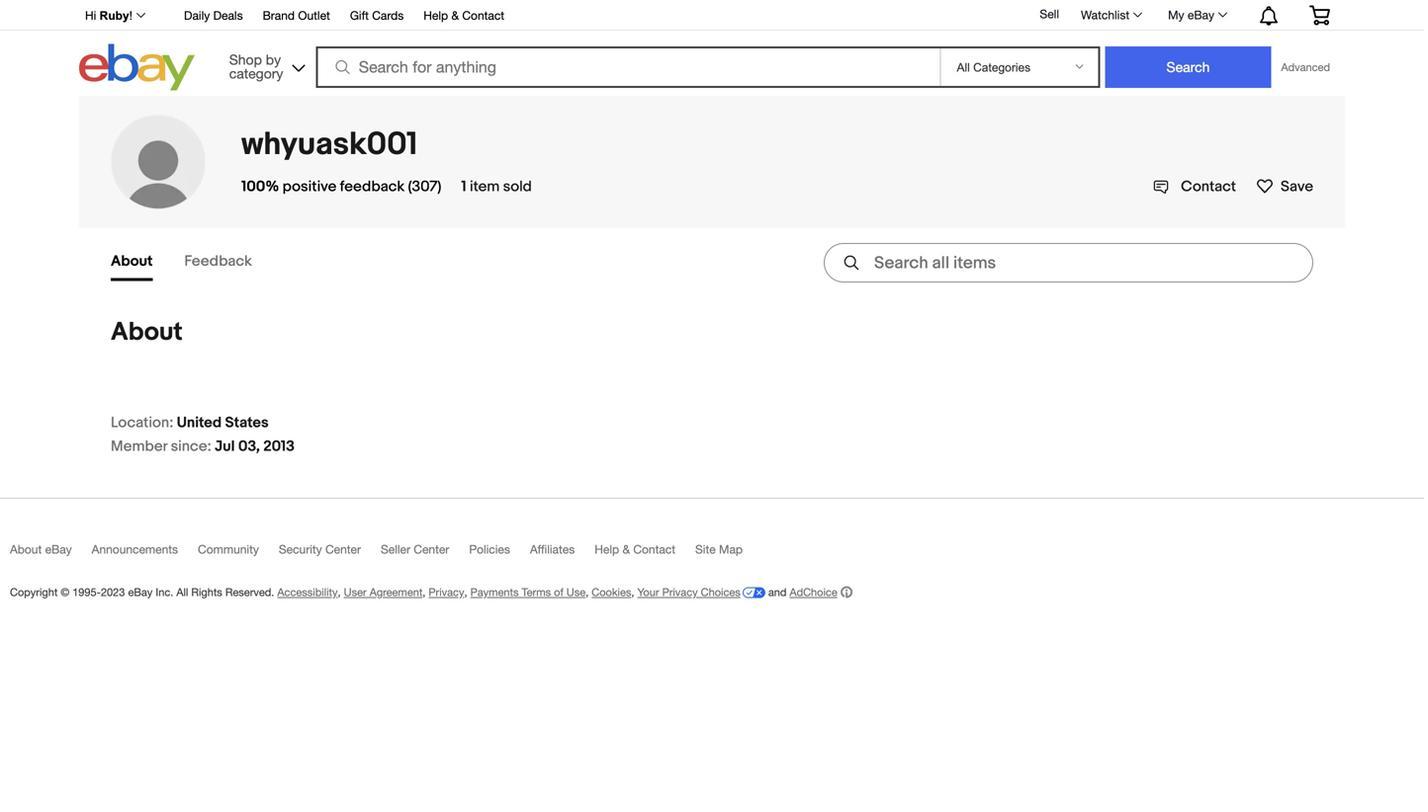 Task type: vqa. For each thing, say whether or not it's contained in the screenshot.
Business
no



Task type: describe. For each thing, give the bounding box(es) containing it.
cookies link
[[592, 586, 631, 599]]

about ebay link
[[10, 543, 92, 566]]

site
[[695, 543, 716, 557]]

hi
[[85, 9, 96, 22]]

2 horizontal spatial contact
[[1181, 178, 1236, 196]]

location: united states member since: jul 03, 2013
[[111, 414, 295, 456]]

and adchoice
[[765, 586, 837, 599]]

my ebay link
[[1157, 3, 1236, 27]]

privacy link
[[429, 586, 464, 599]]

security
[[279, 543, 322, 557]]

center for seller center
[[414, 543, 449, 557]]

accessibility
[[277, 586, 338, 599]]

center for security center
[[325, 543, 361, 557]]

terms
[[522, 586, 551, 599]]

ebay for about ebay
[[45, 543, 72, 557]]

1 vertical spatial &
[[622, 543, 630, 557]]

your shopping cart image
[[1308, 5, 1331, 25]]

community link
[[198, 543, 279, 566]]

site map
[[695, 543, 743, 557]]

affiliates
[[530, 543, 575, 557]]

help inside account navigation
[[424, 8, 448, 22]]

advanced
[[1281, 61, 1330, 74]]

100%
[[241, 178, 279, 196]]

since:
[[171, 438, 211, 456]]

5 , from the left
[[631, 586, 634, 599]]

affiliates link
[[530, 543, 595, 566]]

brand outlet
[[263, 8, 330, 22]]

cards
[[372, 8, 404, 22]]

1 vertical spatial help & contact link
[[595, 543, 695, 566]]

gift cards
[[350, 8, 404, 22]]

category
[[229, 65, 283, 82]]

ruby
[[100, 9, 129, 22]]

policies link
[[469, 543, 530, 566]]

my ebay
[[1168, 8, 1214, 22]]

contact for bottom help & contact link
[[633, 543, 675, 557]]

1 horizontal spatial help & contact
[[595, 543, 675, 557]]

deals
[[213, 8, 243, 22]]

cookies
[[592, 586, 631, 599]]

and
[[768, 586, 787, 599]]

about inside tab list
[[111, 253, 153, 270]]

user
[[344, 586, 367, 599]]

Search for anything text field
[[319, 48, 936, 86]]

03,
[[238, 438, 260, 456]]

location:
[[111, 414, 173, 432]]

brand
[[263, 8, 295, 22]]

my
[[1168, 8, 1184, 22]]

of
[[554, 586, 563, 599]]

1 privacy from the left
[[429, 586, 464, 599]]

2 , from the left
[[423, 586, 426, 599]]

about ebay
[[10, 543, 72, 557]]

sell
[[1040, 7, 1059, 21]]

2013
[[263, 438, 295, 456]]

shop by category button
[[220, 44, 309, 87]]

announcements link
[[92, 543, 198, 566]]

4 , from the left
[[586, 586, 589, 599]]

copyright
[[10, 586, 58, 599]]

community
[[198, 543, 259, 557]]

sold
[[503, 178, 532, 196]]

your privacy choices link
[[637, 586, 765, 599]]

advanced link
[[1271, 47, 1340, 87]]

brand outlet link
[[263, 5, 330, 27]]

daily deals link
[[184, 5, 243, 27]]

(307)
[[408, 178, 441, 196]]

member
[[111, 438, 167, 456]]

user agreement link
[[344, 586, 423, 599]]

adchoice
[[790, 586, 837, 599]]

inc.
[[156, 586, 173, 599]]

ebay for my ebay
[[1188, 8, 1214, 22]]

daily deals
[[184, 8, 243, 22]]

help & contact inside account navigation
[[424, 8, 504, 22]]

seller
[[381, 543, 410, 557]]

feedback
[[340, 178, 405, 196]]



Task type: locate. For each thing, give the bounding box(es) containing it.
contact for left help & contact link
[[462, 8, 504, 22]]

0 vertical spatial help & contact link
[[424, 5, 504, 27]]

privacy down seller center link
[[429, 586, 464, 599]]

1 vertical spatial contact
[[1181, 178, 1236, 196]]

0 horizontal spatial center
[[325, 543, 361, 557]]

shop by category
[[229, 51, 283, 82]]

use
[[566, 586, 586, 599]]

0 vertical spatial about
[[111, 253, 153, 270]]

help right cards
[[424, 8, 448, 22]]

©
[[61, 586, 69, 599]]

hi ruby !
[[85, 9, 133, 22]]

& up cookies
[[622, 543, 630, 557]]

2 vertical spatial ebay
[[128, 586, 153, 599]]

ebay inside account navigation
[[1188, 8, 1214, 22]]

choices
[[701, 586, 741, 599]]

map
[[719, 543, 743, 557]]

about
[[111, 253, 153, 270], [111, 317, 183, 348], [10, 543, 42, 557]]

payments
[[470, 586, 519, 599]]

security center link
[[279, 543, 381, 566]]

site map link
[[695, 543, 762, 566]]

accessibility link
[[277, 586, 338, 599]]

1 horizontal spatial help & contact link
[[595, 543, 695, 566]]

0 horizontal spatial help & contact link
[[424, 5, 504, 27]]

1 vertical spatial about
[[111, 317, 183, 348]]

shop
[[229, 51, 262, 68]]

help & contact link
[[424, 5, 504, 27], [595, 543, 695, 566]]

reserved.
[[225, 586, 274, 599]]

ebay
[[1188, 8, 1214, 22], [45, 543, 72, 557], [128, 586, 153, 599]]

1995-
[[72, 586, 101, 599]]

security center
[[279, 543, 361, 557]]

contact right cards
[[462, 8, 504, 22]]

1 center from the left
[[325, 543, 361, 557]]

watchlist link
[[1070, 3, 1151, 27]]

about left feedback
[[111, 253, 153, 270]]

& inside account navigation
[[451, 8, 459, 22]]

contact up your
[[633, 543, 675, 557]]

save button
[[1256, 177, 1313, 196]]

help
[[424, 8, 448, 22], [595, 543, 619, 557]]

help & contact link right cards
[[424, 5, 504, 27]]

sell link
[[1031, 7, 1068, 21]]

3 , from the left
[[464, 586, 467, 599]]

positive
[[282, 178, 337, 196]]

1 horizontal spatial help
[[595, 543, 619, 557]]

rights
[[191, 586, 222, 599]]

announcements
[[92, 543, 178, 557]]

0 horizontal spatial privacy
[[429, 586, 464, 599]]

by
[[266, 51, 281, 68]]

0 horizontal spatial contact
[[462, 8, 504, 22]]

none submit inside shop by category banner
[[1105, 46, 1271, 88]]

0 horizontal spatial &
[[451, 8, 459, 22]]

center inside security center link
[[325, 543, 361, 557]]

1 horizontal spatial &
[[622, 543, 630, 557]]

help & contact link up your
[[595, 543, 695, 566]]

, left user
[[338, 586, 341, 599]]

help & contact up your
[[595, 543, 675, 557]]

your
[[637, 586, 659, 599]]

0 horizontal spatial help
[[424, 8, 448, 22]]

2 privacy from the left
[[662, 586, 698, 599]]

all
[[176, 586, 188, 599]]

Search all items field
[[824, 243, 1313, 283]]

1 item sold
[[461, 178, 532, 196]]

0 vertical spatial help & contact
[[424, 8, 504, 22]]

adchoice link
[[790, 586, 852, 599]]

2023
[[101, 586, 125, 599]]

1 vertical spatial help
[[595, 543, 619, 557]]

item
[[470, 178, 500, 196]]

!
[[129, 9, 133, 22]]

whyuask001 link
[[241, 126, 417, 164]]

center right security
[[325, 543, 361, 557]]

1
[[461, 178, 466, 196]]

1 horizontal spatial privacy
[[662, 586, 698, 599]]

copyright © 1995-2023 ebay inc. all rights reserved. accessibility , user agreement , privacy , payments terms of use , cookies , your privacy choices
[[10, 586, 741, 599]]

united
[[177, 414, 222, 432]]

1 horizontal spatial center
[[414, 543, 449, 557]]

gift cards link
[[350, 5, 404, 27]]

jul
[[215, 438, 235, 456]]

& right cards
[[451, 8, 459, 22]]

, left payments
[[464, 586, 467, 599]]

account navigation
[[74, 0, 1345, 31]]

help & contact right cards
[[424, 8, 504, 22]]

100% positive feedback (307)
[[241, 178, 441, 196]]

shop by category banner
[[74, 0, 1345, 96]]

contact
[[462, 8, 504, 22], [1181, 178, 1236, 196], [633, 543, 675, 557]]

1 horizontal spatial contact
[[633, 543, 675, 557]]

None submit
[[1105, 46, 1271, 88]]

save
[[1281, 178, 1313, 196]]

about up location:
[[111, 317, 183, 348]]

gift
[[350, 8, 369, 22]]

2 vertical spatial contact
[[633, 543, 675, 557]]

states
[[225, 414, 269, 432]]

whyuask001 image
[[111, 115, 206, 210]]

2 horizontal spatial ebay
[[1188, 8, 1214, 22]]

watchlist
[[1081, 8, 1129, 22]]

center inside seller center link
[[414, 543, 449, 557]]

ebay left inc.
[[128, 586, 153, 599]]

privacy
[[429, 586, 464, 599], [662, 586, 698, 599]]

agreement
[[370, 586, 423, 599]]

1 , from the left
[[338, 586, 341, 599]]

outlet
[[298, 8, 330, 22]]

seller center link
[[381, 543, 469, 566]]

payments terms of use link
[[470, 586, 586, 599]]

contact left save button
[[1181, 178, 1236, 196]]

1 horizontal spatial ebay
[[128, 586, 153, 599]]

center right seller
[[414, 543, 449, 557]]

help & contact
[[424, 8, 504, 22], [595, 543, 675, 557]]

contact inside account navigation
[[462, 8, 504, 22]]

tab list
[[111, 245, 284, 281]]

1 vertical spatial ebay
[[45, 543, 72, 557]]

contact link
[[1153, 178, 1236, 196]]

whyuask001
[[241, 126, 417, 164]]

0 vertical spatial &
[[451, 8, 459, 22]]

&
[[451, 8, 459, 22], [622, 543, 630, 557]]

ebay right my
[[1188, 8, 1214, 22]]

, left privacy link
[[423, 586, 426, 599]]

feedback
[[184, 253, 252, 270]]

, left your
[[631, 586, 634, 599]]

2 center from the left
[[414, 543, 449, 557]]

2 vertical spatial about
[[10, 543, 42, 557]]

0 horizontal spatial ebay
[[45, 543, 72, 557]]

1 vertical spatial help & contact
[[595, 543, 675, 557]]

daily
[[184, 8, 210, 22]]

0 horizontal spatial help & contact
[[424, 8, 504, 22]]

help up cookies
[[595, 543, 619, 557]]

ebay up ©
[[45, 543, 72, 557]]

0 vertical spatial ebay
[[1188, 8, 1214, 22]]

, left cookies link
[[586, 586, 589, 599]]

0 vertical spatial help
[[424, 8, 448, 22]]

seller center
[[381, 543, 449, 557]]

policies
[[469, 543, 510, 557]]

about up 'copyright'
[[10, 543, 42, 557]]

tab list containing about
[[111, 245, 284, 281]]

0 vertical spatial contact
[[462, 8, 504, 22]]

privacy right your
[[662, 586, 698, 599]]

center
[[325, 543, 361, 557], [414, 543, 449, 557]]

,
[[338, 586, 341, 599], [423, 586, 426, 599], [464, 586, 467, 599], [586, 586, 589, 599], [631, 586, 634, 599]]



